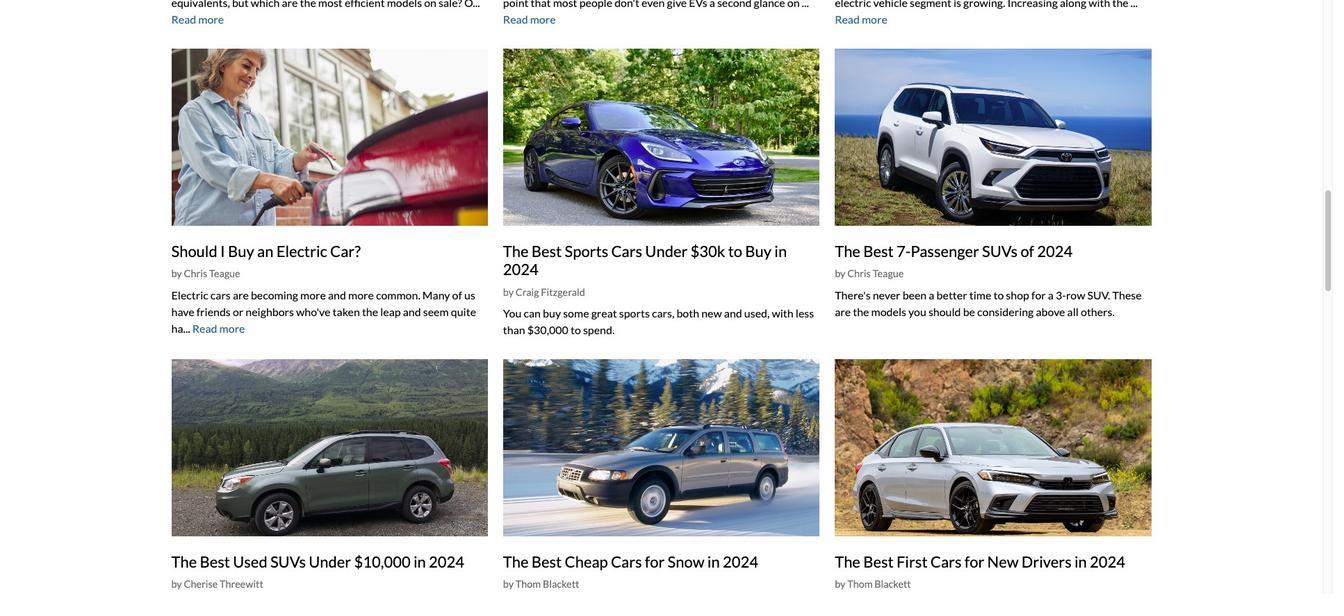 Task type: vqa. For each thing, say whether or not it's contained in the screenshot.
Many
yes



Task type: locate. For each thing, give the bounding box(es) containing it.
0 horizontal spatial buy
[[228, 242, 254, 261]]

0 horizontal spatial by chris teague
[[171, 268, 240, 280]]

0 horizontal spatial the
[[362, 305, 378, 318]]

1 vertical spatial are
[[835, 305, 851, 318]]

the best sports cars under $30k to buy in 2024
[[503, 242, 787, 279]]

0 horizontal spatial to
[[571, 323, 581, 337]]

and up "taken"
[[328, 288, 346, 302]]

0 horizontal spatial under
[[309, 552, 351, 571]]

1 horizontal spatial to
[[728, 242, 743, 261]]

teague up never on the right of page
[[873, 268, 904, 280]]

in
[[775, 242, 787, 261], [414, 552, 426, 571], [708, 552, 720, 571], [1075, 552, 1087, 571]]

quite
[[451, 305, 476, 318]]

under left $30k
[[645, 242, 688, 261]]

new
[[702, 307, 722, 320]]

2 chris from the left
[[848, 268, 871, 280]]

cars inside the best sports cars under $30k to buy in 2024
[[611, 242, 643, 261]]

than
[[503, 323, 525, 337]]

under left $10,000
[[309, 552, 351, 571]]

a left 3-
[[1048, 288, 1054, 302]]

1 horizontal spatial teague
[[873, 268, 904, 280]]

with
[[772, 307, 794, 320]]

chris up there's
[[848, 268, 871, 280]]

of
[[1021, 242, 1035, 261], [452, 288, 462, 302]]

the best cheap cars for snow in 2024 image
[[503, 360, 820, 536]]

taken
[[333, 305, 360, 318]]

are up or
[[233, 288, 249, 302]]

best left the '7-'
[[864, 242, 894, 261]]

0 vertical spatial under
[[645, 242, 688, 261]]

0 vertical spatial are
[[233, 288, 249, 302]]

best left sports
[[532, 242, 562, 261]]

cherise
[[184, 578, 218, 590]]

by thom blackett for cheap
[[503, 578, 579, 590]]

1 chris from the left
[[184, 268, 207, 280]]

first
[[897, 552, 928, 571]]

leap
[[380, 305, 401, 318]]

by thom blackett down cheap
[[503, 578, 579, 590]]

1 buy from the left
[[228, 242, 254, 261]]

electric cars are becoming more and more common. many of us have friends or neighbors who've taken the leap and seem quite ha...
[[171, 288, 476, 335]]

2 buy from the left
[[746, 242, 772, 261]]

by
[[171, 268, 182, 280], [835, 268, 846, 280], [503, 286, 514, 298], [171, 578, 182, 590], [503, 578, 514, 590], [835, 578, 846, 590]]

7-
[[897, 242, 911, 261]]

and inside you can buy some great sports cars, both new and used, with less than $30,000 to spend.
[[724, 307, 742, 320]]

best for sports
[[532, 242, 562, 261]]

buy right $30k
[[746, 242, 772, 261]]

1 horizontal spatial under
[[645, 242, 688, 261]]

suvs right used
[[270, 552, 306, 571]]

many
[[423, 288, 450, 302]]

2 horizontal spatial for
[[1032, 288, 1046, 302]]

best up by cherise threewitt
[[200, 552, 230, 571]]

1 horizontal spatial are
[[835, 305, 851, 318]]

0 horizontal spatial of
[[452, 288, 462, 302]]

1 the from the left
[[362, 305, 378, 318]]

2024 right $10,000
[[429, 552, 464, 571]]

the for the best used suvs under $10,000 in 2024
[[171, 552, 197, 571]]

the for the best cheap cars for snow in 2024
[[503, 552, 529, 571]]

1 vertical spatial to
[[994, 288, 1004, 302]]

0 horizontal spatial by thom blackett
[[503, 578, 579, 590]]

best for 7-
[[864, 242, 894, 261]]

snow
[[668, 552, 705, 571]]

the inside the best sports cars under $30k to buy in 2024
[[503, 242, 529, 261]]

the best used suvs under $10,000 in 2024
[[171, 552, 464, 571]]

1 vertical spatial of
[[452, 288, 462, 302]]

never
[[873, 288, 901, 302]]

to inside you can buy some great sports cars, both new and used, with less than $30,000 to spend.
[[571, 323, 581, 337]]

buy inside the best sports cars under $30k to buy in 2024
[[746, 242, 772, 261]]

2 horizontal spatial to
[[994, 288, 1004, 302]]

spend.
[[583, 323, 615, 337]]

for left 'new'
[[965, 552, 985, 571]]

i
[[220, 242, 225, 261]]

the
[[362, 305, 378, 318], [853, 305, 869, 318]]

buy right i
[[228, 242, 254, 261]]

read more
[[171, 13, 224, 26], [503, 13, 556, 26], [835, 13, 888, 26], [192, 322, 245, 335]]

1 horizontal spatial by chris teague
[[835, 268, 904, 280]]

2 by chris teague from the left
[[835, 268, 904, 280]]

best left cheap
[[532, 552, 562, 571]]

for left 'snow'
[[645, 552, 665, 571]]

0 horizontal spatial a
[[929, 288, 935, 302]]

1 horizontal spatial a
[[1048, 288, 1054, 302]]

1 horizontal spatial chris
[[848, 268, 871, 280]]

in right 'snow'
[[708, 552, 720, 571]]

cars for cheap
[[611, 552, 642, 571]]

the for the best first cars for new drivers in 2024
[[835, 552, 861, 571]]

a
[[929, 288, 935, 302], [1048, 288, 1054, 302]]

best for used
[[200, 552, 230, 571]]

electric right an
[[276, 242, 327, 261]]

should i buy an electric car?
[[171, 242, 361, 261]]

great
[[591, 307, 617, 320]]

1 by chris teague from the left
[[171, 268, 240, 280]]

can
[[524, 307, 541, 320]]

2024 up craig at the left
[[503, 260, 539, 279]]

blackett down cheap
[[543, 578, 579, 590]]

by cherise threewitt
[[171, 578, 263, 590]]

by for the best used suvs under $10,000 in 2024
[[171, 578, 182, 590]]

the left leap
[[362, 305, 378, 318]]

electric
[[276, 242, 327, 261], [171, 288, 208, 302]]

the best used suvs under $10,000 in 2024 image
[[171, 360, 488, 536]]

1 vertical spatial under
[[309, 552, 351, 571]]

under inside the best sports cars under $30k to buy in 2024
[[645, 242, 688, 261]]

0 vertical spatial to
[[728, 242, 743, 261]]

and
[[328, 288, 346, 302], [403, 305, 421, 318], [724, 307, 742, 320]]

cars right cheap
[[611, 552, 642, 571]]

cars
[[211, 288, 231, 302]]

2 teague from the left
[[873, 268, 904, 280]]

1 horizontal spatial blackett
[[875, 578, 911, 590]]

read more link
[[171, 13, 224, 26], [503, 13, 556, 26], [835, 13, 888, 26], [192, 322, 245, 335]]

1 horizontal spatial buy
[[746, 242, 772, 261]]

cars
[[611, 242, 643, 261], [611, 552, 642, 571], [931, 552, 962, 571]]

for up above
[[1032, 288, 1046, 302]]

blackett
[[543, 578, 579, 590], [875, 578, 911, 590]]

and right leap
[[403, 305, 421, 318]]

to for buy
[[728, 242, 743, 261]]

by chris teague for the
[[835, 268, 904, 280]]

0 horizontal spatial teague
[[209, 268, 240, 280]]

suvs
[[982, 242, 1018, 261], [270, 552, 306, 571]]

in up with
[[775, 242, 787, 261]]

1 horizontal spatial the
[[853, 305, 869, 318]]

chris down should
[[184, 268, 207, 280]]

teague up cars on the left of page
[[209, 268, 240, 280]]

best
[[532, 242, 562, 261], [864, 242, 894, 261], [200, 552, 230, 571], [532, 552, 562, 571], [864, 552, 894, 571]]

cars right first
[[931, 552, 962, 571]]

of left us
[[452, 288, 462, 302]]

suvs up shop
[[982, 242, 1018, 261]]

2024 up 3-
[[1038, 242, 1073, 261]]

0 horizontal spatial electric
[[171, 288, 208, 302]]

in inside the best sports cars under $30k to buy in 2024
[[775, 242, 787, 261]]

1 horizontal spatial by thom blackett
[[835, 578, 911, 590]]

of inside electric cars are becoming more and more common. many of us have friends or neighbors who've taken the leap and seem quite ha...
[[452, 288, 462, 302]]

are down there's
[[835, 305, 851, 318]]

by thom blackett
[[503, 578, 579, 590], [835, 578, 911, 590]]

thom
[[516, 578, 541, 590], [848, 578, 873, 590]]

to inside the best sports cars under $30k to buy in 2024
[[728, 242, 743, 261]]

should i buy an electric car? link
[[171, 242, 361, 261]]

2 by thom blackett from the left
[[835, 578, 911, 590]]

by for the best 7-passenger suvs of 2024
[[835, 268, 846, 280]]

by thom blackett down first
[[835, 578, 911, 590]]

both
[[677, 307, 699, 320]]

1 horizontal spatial suvs
[[982, 242, 1018, 261]]

1 vertical spatial electric
[[171, 288, 208, 302]]

1 by thom blackett from the left
[[503, 578, 579, 590]]

the
[[503, 242, 529, 261], [835, 242, 861, 261], [171, 552, 197, 571], [503, 552, 529, 571], [835, 552, 861, 571]]

1 horizontal spatial electric
[[276, 242, 327, 261]]

0 horizontal spatial are
[[233, 288, 249, 302]]

0 horizontal spatial blackett
[[543, 578, 579, 590]]

0 horizontal spatial for
[[645, 552, 665, 571]]

best for cheap
[[532, 552, 562, 571]]

1 blackett from the left
[[543, 578, 579, 590]]

under
[[645, 242, 688, 261], [309, 552, 351, 571]]

sports
[[565, 242, 609, 261]]

neighbors
[[246, 305, 294, 318]]

the best sports cars under $30k to buy in 2024 link
[[503, 242, 787, 279]]

1 vertical spatial suvs
[[270, 552, 306, 571]]

1 teague from the left
[[209, 268, 240, 280]]

best left first
[[864, 552, 894, 571]]

teague for i
[[209, 268, 240, 280]]

blackett down first
[[875, 578, 911, 590]]

the inside there's never been a better time to shop for a 3-row suv. these are the models you should be considering above all others.
[[853, 305, 869, 318]]

there's
[[835, 288, 871, 302]]

read
[[171, 13, 196, 26], [503, 13, 528, 26], [835, 13, 860, 26], [192, 322, 217, 335]]

to
[[728, 242, 743, 261], [994, 288, 1004, 302], [571, 323, 581, 337]]

1 a from the left
[[929, 288, 935, 302]]

1 horizontal spatial thom
[[848, 578, 873, 590]]

by chris teague down should
[[171, 268, 240, 280]]

teague for best
[[873, 268, 904, 280]]

less
[[796, 307, 814, 320]]

2 vertical spatial to
[[571, 323, 581, 337]]

be
[[963, 305, 975, 318]]

1 horizontal spatial and
[[403, 305, 421, 318]]

more
[[198, 13, 224, 26], [530, 13, 556, 26], [862, 13, 888, 26], [300, 288, 326, 302], [348, 288, 374, 302], [219, 322, 245, 335]]

0 horizontal spatial thom
[[516, 578, 541, 590]]

shop
[[1006, 288, 1030, 302]]

the best cheap cars for snow in 2024 link
[[503, 552, 759, 571]]

0 horizontal spatial chris
[[184, 268, 207, 280]]

used,
[[744, 307, 770, 320]]

have
[[171, 305, 194, 318]]

the down there's
[[853, 305, 869, 318]]

2 horizontal spatial and
[[724, 307, 742, 320]]

0 vertical spatial electric
[[276, 242, 327, 261]]

been
[[903, 288, 927, 302]]

1 horizontal spatial of
[[1021, 242, 1035, 261]]

by chris teague up there's
[[835, 268, 904, 280]]

electric up have
[[171, 288, 208, 302]]

1 thom from the left
[[516, 578, 541, 590]]

to right $30k
[[728, 242, 743, 261]]

2 the from the left
[[853, 305, 869, 318]]

the best 7-passenger suvs of 2024 link
[[835, 242, 1073, 261]]

2 blackett from the left
[[875, 578, 911, 590]]

and right new
[[724, 307, 742, 320]]

2024
[[1038, 242, 1073, 261], [503, 260, 539, 279], [429, 552, 464, 571], [723, 552, 759, 571], [1090, 552, 1126, 571]]

to up "considering"
[[994, 288, 1004, 302]]

for
[[1032, 288, 1046, 302], [645, 552, 665, 571], [965, 552, 985, 571]]

to down some
[[571, 323, 581, 337]]

a right the been
[[929, 288, 935, 302]]

2 thom from the left
[[848, 578, 873, 590]]

to inside there's never been a better time to shop for a 3-row suv. these are the models you should be considering above all others.
[[994, 288, 1004, 302]]

in right $10,000
[[414, 552, 426, 571]]

threewitt
[[220, 578, 263, 590]]

cars right sports
[[611, 242, 643, 261]]

by chris teague
[[171, 268, 240, 280], [835, 268, 904, 280]]

of up shop
[[1021, 242, 1035, 261]]

1 horizontal spatial for
[[965, 552, 985, 571]]

best inside the best sports cars under $30k to buy in 2024
[[532, 242, 562, 261]]



Task type: describe. For each thing, give the bounding box(es) containing it.
the best used suvs under $10,000 in 2024 link
[[171, 552, 464, 571]]

the best 7-passenger suvs of 2024
[[835, 242, 1073, 261]]

0 vertical spatial suvs
[[982, 242, 1018, 261]]

2024 right drivers
[[1090, 552, 1126, 571]]

becoming
[[251, 288, 298, 302]]

3-
[[1056, 288, 1066, 302]]

by for should i buy an electric car?
[[171, 268, 182, 280]]

to for shop
[[994, 288, 1004, 302]]

2024 right 'snow'
[[723, 552, 759, 571]]

thom for the best cheap cars for snow in 2024
[[516, 578, 541, 590]]

by for the best cheap cars for snow in 2024
[[503, 578, 514, 590]]

car?
[[330, 242, 361, 261]]

the best sports cars under $30k to buy in 2024 image
[[503, 49, 820, 226]]

some
[[563, 307, 589, 320]]

should
[[171, 242, 217, 261]]

under for $10,000
[[309, 552, 351, 571]]

considering
[[978, 305, 1034, 318]]

there's never been a better time to shop for a 3-row suv. these are the models you should be considering above all others.
[[835, 288, 1142, 318]]

are inside there's never been a better time to shop for a 3-row suv. these are the models you should be considering above all others.
[[835, 305, 851, 318]]

new
[[988, 552, 1019, 571]]

you
[[503, 307, 522, 320]]

time
[[970, 288, 992, 302]]

ha...
[[171, 322, 190, 335]]

friends
[[197, 305, 231, 318]]

the best first cars for new drivers in 2024
[[835, 552, 1126, 571]]

are inside electric cars are becoming more and more common. many of us have friends or neighbors who've taken the leap and seem quite ha...
[[233, 288, 249, 302]]

the for the best 7-passenger suvs of 2024
[[835, 242, 861, 261]]

drivers
[[1022, 552, 1072, 571]]

0 horizontal spatial suvs
[[270, 552, 306, 571]]

in right drivers
[[1075, 552, 1087, 571]]

best for first
[[864, 552, 894, 571]]

sports
[[619, 307, 650, 320]]

these
[[1113, 288, 1142, 302]]

you
[[909, 305, 927, 318]]

cars for sports
[[611, 242, 643, 261]]

0 horizontal spatial and
[[328, 288, 346, 302]]

electric inside electric cars are becoming more and more common. many of us have friends or neighbors who've taken the leap and seem quite ha...
[[171, 288, 208, 302]]

used
[[233, 552, 267, 571]]

by for the best first cars for new drivers in 2024
[[835, 578, 846, 590]]

for for the best cheap cars for snow in 2024
[[645, 552, 665, 571]]

by craig fitzgerald
[[503, 286, 585, 298]]

thom for the best first cars for new drivers in 2024
[[848, 578, 873, 590]]

who've
[[296, 305, 331, 318]]

$10,000
[[354, 552, 411, 571]]

suv.
[[1088, 288, 1111, 302]]

the best cheap cars for snow in 2024
[[503, 552, 759, 571]]

fitzgerald
[[541, 286, 585, 298]]

blackett for cheap
[[543, 578, 579, 590]]

the best 7-passenger suvs of 2024 image
[[835, 49, 1152, 226]]

the best first cars for new drivers in 2024 link
[[835, 552, 1126, 571]]

the inside electric cars are becoming more and more common. many of us have friends or neighbors who've taken the leap and seem quite ha...
[[362, 305, 378, 318]]

2024 inside the best sports cars under $30k to buy in 2024
[[503, 260, 539, 279]]

models
[[872, 305, 907, 318]]

should i buy an electric car? image
[[171, 49, 488, 226]]

an
[[257, 242, 274, 261]]

cars,
[[652, 307, 675, 320]]

seem
[[423, 305, 449, 318]]

buy
[[543, 307, 561, 320]]

common.
[[376, 288, 420, 302]]

passenger
[[911, 242, 980, 261]]

all
[[1068, 305, 1079, 318]]

you can buy some great sports cars, both new and used, with less than $30,000 to spend.
[[503, 307, 814, 337]]

for inside there's never been a better time to shop for a 3-row suv. these are the models you should be considering above all others.
[[1032, 288, 1046, 302]]

should
[[929, 305, 961, 318]]

chris for should
[[184, 268, 207, 280]]

blackett for first
[[875, 578, 911, 590]]

us
[[464, 288, 475, 302]]

under for $30k
[[645, 242, 688, 261]]

the for the best sports cars under $30k to buy in 2024
[[503, 242, 529, 261]]

cheap
[[565, 552, 608, 571]]

0 vertical spatial of
[[1021, 242, 1035, 261]]

better
[[937, 288, 968, 302]]

by thom blackett for first
[[835, 578, 911, 590]]

for for the best first cars for new drivers in 2024
[[965, 552, 985, 571]]

cars for first
[[931, 552, 962, 571]]

craig
[[516, 286, 539, 298]]

or
[[233, 305, 244, 318]]

above
[[1036, 305, 1065, 318]]

chris for the
[[848, 268, 871, 280]]

the best first cars for new drivers in 2024 image
[[835, 360, 1152, 536]]

by chris teague for should
[[171, 268, 240, 280]]

$30,000
[[528, 323, 569, 337]]

row
[[1066, 288, 1086, 302]]

others.
[[1081, 305, 1115, 318]]

$30k
[[691, 242, 725, 261]]

2 a from the left
[[1048, 288, 1054, 302]]

by for the best sports cars under $30k to buy in 2024
[[503, 286, 514, 298]]



